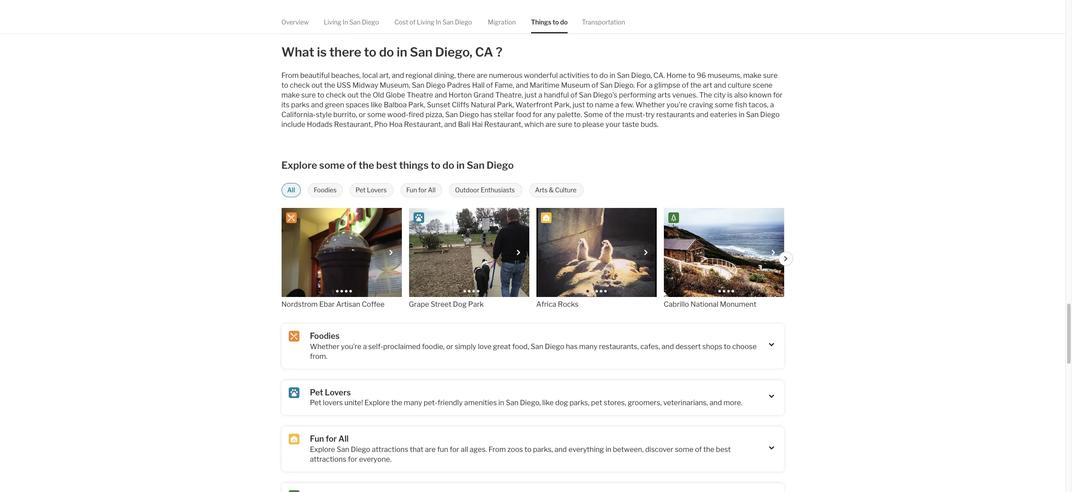 Task type: describe. For each thing, give the bounding box(es) containing it.
food
[[516, 110, 531, 119]]

ca.
[[654, 71, 665, 80]]

from inside from beautiful beaches, local art, and regional dining, there are numerous wonderful activities to do in san diego, ca. home to 96 museums, make sure to check out the uss midway museum, san diego padres hall of fame, and maritime museum of san diego. for a glimpse of the art and culture scene make sure to check out the old globe theatre and horton grand theatre, just a handful of san diego's performing arts venues. the city is also known for its parks and green spaces like balboa park, sunset cliffs natural park, waterfront park, just to name a few. whether you're craving some fish tacos, a california-style burrito, or some wood-fired pizza, san diego has stellar food for any palette. some of the must-try restaurants and eateries in san diego include hodads restaurant, pho hoa restaurant, and bali hai restaurant, which are sure to please your taste buds.
[[281, 71, 299, 80]]

0 vertical spatial best
[[376, 160, 397, 171]]

slide 1 dot image for rocks
[[586, 290, 589, 293]]

stores,
[[604, 399, 627, 408]]

home
[[667, 71, 687, 80]]

are inside fun for all explore san diego attractions that are fun for all ages. from zoos to parks, and everything in between, discover some of the best attractions for everyone.
[[425, 446, 436, 454]]

there inside from beautiful beaches, local art, and regional dining, there are numerous wonderful activities to do in san diego, ca. home to 96 museums, make sure to check out the uss midway museum, san diego padres hall of fame, and maritime museum of san diego. for a glimpse of the art and culture scene make sure to check out the old globe theatre and horton grand theatre, just a handful of san diego's performing arts venues. the city is also known for its parks and green spaces like balboa park, sunset cliffs natural park, waterfront park, just to name a few. whether you're craving some fish tacos, a california-style burrito, or some wood-fired pizza, san diego has stellar food for any palette. some of the must-try restaurants and eateries in san diego include hodads restaurant, pho hoa restaurant, and bali hai restaurant, which are sure to please your taste buds.
[[457, 71, 475, 80]]

slide 2 dot image for ebar
[[336, 290, 339, 293]]

of up venues. at the top of page
[[682, 81, 689, 90]]

has inside from beautiful beaches, local art, and regional dining, there are numerous wonderful activities to do in san diego, ca. home to 96 museums, make sure to check out the uss midway museum, san diego padres hall of fame, and maritime museum of san diego. for a glimpse of the art and culture scene make sure to check out the old globe theatre and horton grand theatre, just a handful of san diego's performing arts venues. the city is also known for its parks and green spaces like balboa park, sunset cliffs natural park, waterfront park, just to name a few. whether you're craving some fish tacos, a california-style burrito, or some wood-fired pizza, san diego has stellar food for any palette. some of the must-try restaurants and eateries in san diego include hodads restaurant, pho hoa restaurant, and bali hai restaurant, which are sure to please your taste buds.
[[481, 110, 492, 119]]

scene
[[753, 81, 773, 90]]

enthusiasts
[[481, 186, 515, 194]]

city
[[714, 91, 726, 99]]

2 park, from the left
[[497, 101, 514, 109]]

1 restaurant, from the left
[[334, 120, 373, 129]]

and inside foodies whether you're a self-proclaimed foodie, or simply love great food, san diego has many restaurants, cafes, and dessert shops to choose from.
[[662, 343, 674, 351]]

slide 3 dot image for rocks
[[595, 290, 598, 293]]

of right hall
[[486, 81, 493, 90]]

2 horizontal spatial next image
[[784, 256, 789, 262]]

grape street dog park
[[409, 300, 484, 309]]

everyone.
[[359, 456, 392, 464]]

2 horizontal spatial are
[[546, 120, 556, 129]]

in up outdoor
[[457, 160, 465, 171]]

0 vertical spatial is
[[317, 44, 327, 60]]

slide 5 dot image
[[604, 290, 607, 293]]

stellar
[[494, 110, 514, 119]]

0 vertical spatial explore
[[281, 160, 317, 171]]

you're
[[341, 343, 361, 351]]

1 horizontal spatial just
[[573, 101, 585, 109]]

and up city
[[714, 81, 726, 90]]

horton
[[449, 91, 472, 99]]

best inside fun for all explore san diego attractions that are fun for all ages. from zoos to parks, and everything in between, discover some of the best attractions for everyone.
[[716, 446, 731, 454]]

overview link
[[281, 11, 309, 34]]

waterfront
[[516, 101, 553, 109]]

what is there to do in san diego, ca ?
[[281, 44, 503, 60]]

cabrillo national monument
[[664, 300, 757, 309]]

slide 5 dot image for park
[[477, 290, 479, 293]]

some
[[584, 110, 603, 119]]

pet lovers
[[356, 186, 387, 194]]

midway
[[353, 81, 378, 90]]

next image for cabrillo national monument
[[771, 250, 776, 255]]

name
[[595, 101, 614, 109]]

of up diego's
[[592, 81, 599, 90]]

dog
[[555, 399, 568, 408]]

regional
[[406, 71, 433, 80]]

diego inside foodies whether you're a self-proclaimed foodie, or simply love great food, san diego has many restaurants, cafes, and dessert shops to choose from.
[[545, 343, 565, 351]]

slide 5 dot image for coffee
[[349, 290, 352, 293]]

0 vertical spatial out
[[312, 81, 323, 90]]

the inside fun for all explore san diego attractions that are fun for all ages. from zoos to parks, and everything in between, discover some of the best attractions for everyone.
[[704, 446, 715, 454]]

to right "activities"
[[591, 71, 598, 80]]

for right known
[[773, 91, 783, 99]]

food,
[[512, 343, 529, 351]]

san inside foodies whether you're a self-proclaimed foodie, or simply love great food, san diego has many restaurants, cafes, and dessert shops to choose from.
[[531, 343, 544, 351]]

grand
[[474, 91, 494, 99]]

to up some
[[587, 101, 594, 109]]

fired
[[409, 110, 424, 119]]

arts
[[658, 91, 671, 99]]

next image for africa rocks
[[644, 250, 649, 255]]

1 horizontal spatial are
[[477, 71, 488, 80]]

and inside pet lovers pet lovers unite! explore the many pet-friendly amenities in san diego, like dog parks, pet stores, groomers, veterinarians, and more.
[[710, 399, 722, 408]]

diego down dining,
[[426, 81, 446, 90]]

for down lovers
[[326, 435, 337, 444]]

some down hodads
[[319, 160, 345, 171]]

to inside "link"
[[553, 18, 559, 26]]

things
[[531, 18, 552, 26]]

1 park, from the left
[[408, 101, 426, 109]]

lovers
[[323, 399, 343, 408]]

1 horizontal spatial attractions
[[372, 446, 408, 454]]

sunset
[[427, 101, 450, 109]]

hai
[[472, 120, 483, 129]]

dining,
[[434, 71, 456, 80]]

also
[[734, 91, 748, 99]]

1 vertical spatial attractions
[[310, 456, 346, 464]]

many inside pet lovers pet lovers unite! explore the many pet-friendly amenities in san diego, like dog parks, pet stores, groomers, veterinarians, and more.
[[404, 399, 422, 408]]

nordstrom ebar artisan coffee
[[281, 300, 385, 309]]

0 horizontal spatial make
[[281, 91, 300, 99]]

explore inside pet lovers pet lovers unite! explore the many pet-friendly amenities in san diego, like dog parks, pet stores, groomers, veterinarians, and more.
[[365, 399, 390, 408]]

slide 1 dot image for ebar
[[331, 290, 334, 293]]

fun for all explore san diego attractions that are fun for all ages. from zoos to parks, and everything in between, discover some of the best attractions for everyone.
[[310, 435, 731, 464]]

coffee
[[362, 300, 385, 309]]

and up style
[[311, 101, 324, 109]]

explore some of the best things to do in san diego
[[281, 160, 514, 171]]

slide 3 dot image
[[468, 290, 470, 293]]

like inside pet lovers pet lovers unite! explore the many pet-friendly amenities in san diego, like dog parks, pet stores, groomers, veterinarians, and more.
[[543, 399, 554, 408]]

museum
[[561, 81, 590, 90]]

san inside "link"
[[350, 18, 361, 26]]

to left 96
[[688, 71, 695, 80]]

natural
[[471, 101, 496, 109]]

hoa
[[389, 120, 403, 129]]

migration
[[488, 18, 516, 26]]

glimpse
[[654, 81, 681, 90]]

lovers for pet lovers
[[367, 186, 387, 194]]

to inside fun for all explore san diego attractions that are fun for all ages. from zoos to parks, and everything in between, discover some of the best attractions for everyone.
[[525, 446, 532, 454]]

fun
[[437, 446, 448, 454]]

friendly
[[438, 399, 463, 408]]

3 slide 4 dot image from the left
[[727, 290, 730, 293]]

0 vertical spatial make
[[744, 71, 762, 80]]

whether inside foodies whether you're a self-proclaimed foodie, or simply love great food, san diego has many restaurants, cafes, and dessert shops to choose from.
[[310, 343, 340, 351]]

balboa
[[384, 101, 407, 109]]

do right the things
[[443, 160, 454, 171]]

culture
[[555, 186, 577, 194]]

1 vertical spatial check
[[326, 91, 346, 99]]

restaurants
[[656, 110, 695, 119]]

museums,
[[708, 71, 742, 80]]

diego up "enthusiasts"
[[487, 160, 514, 171]]

pet lovers pet lovers unite! explore the many pet-friendly amenities in san diego, like dog parks, pet stores, groomers, veterinarians, and more.
[[310, 388, 743, 408]]

rocks
[[558, 300, 579, 309]]

things
[[399, 160, 429, 171]]

explore inside fun for all explore san diego attractions that are fun for all ages. from zoos to parks, and everything in between, discover some of the best attractions for everyone.
[[310, 446, 335, 454]]

numerous
[[489, 71, 523, 80]]

some up eateries
[[715, 101, 734, 109]]

discover
[[645, 446, 674, 454]]

foodie,
[[422, 343, 445, 351]]

for down the things
[[418, 186, 427, 194]]

in inside pet lovers pet lovers unite! explore the many pet-friendly amenities in san diego, like dog parks, pet stores, groomers, veterinarians, and more.
[[499, 399, 504, 408]]

that
[[410, 446, 424, 454]]

diego, inside from beautiful beaches, local art, and regional dining, there are numerous wonderful activities to do in san diego, ca. home to 96 museums, make sure to check out the uss midway museum, san diego padres hall of fame, and maritime museum of san diego. for a glimpse of the art and culture scene make sure to check out the old globe theatre and horton grand theatre, just a handful of san diego's performing arts venues. the city is also known for its parks and green spaces like balboa park, sunset cliffs natural park, waterfront park, just to name a few. whether you're craving some fish tacos, a california-style burrito, or some wood-fired pizza, san diego has stellar food for any palette. some of the must-try restaurants and eateries in san diego include hodads restaurant, pho hoa restaurant, and bali hai restaurant, which are sure to please your taste buds.
[[631, 71, 652, 80]]

fun for all
[[406, 186, 436, 194]]

of down name on the top right of page
[[605, 110, 612, 119]]

has inside foodies whether you're a self-proclaimed foodie, or simply love great food, san diego has many restaurants, cafes, and dessert shops to choose from.
[[566, 343, 578, 351]]

craving
[[689, 101, 714, 109]]

simply
[[455, 343, 476, 351]]

some up pho
[[367, 110, 386, 119]]

slide 4 dot image for park
[[472, 290, 475, 293]]

transportation
[[582, 18, 625, 26]]

do up art,
[[379, 44, 394, 60]]

venues.
[[673, 91, 698, 99]]

2 vertical spatial pet
[[310, 399, 321, 408]]

outdoor enthusiasts
[[455, 186, 515, 194]]

of down museum
[[571, 91, 578, 99]]

zoos
[[508, 446, 523, 454]]

slide 2 dot image for national
[[718, 290, 721, 293]]

old
[[373, 91, 384, 99]]

to up style
[[317, 91, 324, 99]]

san inside fun for all explore san diego attractions that are fun for all ages. from zoos to parks, and everything in between, discover some of the best attractions for everyone.
[[337, 446, 349, 454]]

everything
[[569, 446, 604, 454]]

monument
[[720, 300, 757, 309]]

what
[[281, 44, 314, 60]]

and up sunset
[[435, 91, 447, 99]]

in inside fun for all explore san diego attractions that are fun for all ages. from zoos to parks, and everything in between, discover some of the best attractions for everyone.
[[606, 446, 612, 454]]

more.
[[724, 399, 743, 408]]

groomers,
[[628, 399, 662, 408]]

0 vertical spatial there
[[329, 44, 361, 60]]

wood-
[[387, 110, 409, 119]]

diego left migration on the top left of page
[[455, 18, 472, 26]]

nordstrom
[[281, 300, 318, 309]]

foodies for foodies whether you're a self-proclaimed foodie, or simply love great food, san diego has many restaurants, cafes, and dessert shops to choose from.
[[310, 332, 340, 341]]

few.
[[621, 101, 634, 109]]

lovers for pet lovers pet lovers unite! explore the many pet-friendly amenities in san diego, like dog parks, pet stores, groomers, veterinarians, and more.
[[325, 388, 351, 397]]

fish
[[735, 101, 747, 109]]

slide 2 dot image
[[463, 290, 466, 293]]

1 horizontal spatial sure
[[558, 120, 572, 129]]

the inside pet lovers pet lovers unite! explore the many pet-friendly amenities in san diego, like dog parks, pet stores, groomers, veterinarians, and more.
[[391, 399, 402, 408]]

slide 1 dot image for monument
[[714, 290, 717, 293]]

spaces
[[346, 101, 369, 109]]

any
[[544, 110, 556, 119]]

choose
[[733, 343, 757, 351]]

great
[[493, 343, 511, 351]]

whether inside from beautiful beaches, local art, and regional dining, there are numerous wonderful activities to do in san diego, ca. home to 96 museums, make sure to check out the uss midway museum, san diego padres hall of fame, and maritime museum of san diego. for a glimpse of the art and culture scene make sure to check out the old globe theatre and horton grand theatre, just a handful of san diego's performing arts venues. the city is also known for its parks and green spaces like balboa park, sunset cliffs natural park, waterfront park, just to name a few. whether you're craving some fish tacos, a california-style burrito, or some wood-fired pizza, san diego has stellar food for any palette. some of the must-try restaurants and eateries in san diego include hodads restaurant, pho hoa restaurant, and bali hai restaurant, which are sure to please your taste buds.
[[636, 101, 665, 109]]

national
[[691, 300, 719, 309]]

palette.
[[557, 110, 582, 119]]



Task type: locate. For each thing, give the bounding box(es) containing it.
0 horizontal spatial is
[[317, 44, 327, 60]]

of inside cost of living in san diego link
[[410, 18, 416, 26]]

amenities
[[464, 399, 497, 408]]

fun for fun for all
[[406, 186, 417, 194]]

do
[[560, 18, 568, 26], [379, 44, 394, 60], [600, 71, 608, 80], [443, 160, 454, 171]]

africa rocks
[[536, 300, 579, 309]]

the
[[324, 81, 335, 90], [691, 81, 702, 90], [360, 91, 371, 99], [613, 110, 624, 119], [359, 160, 374, 171], [391, 399, 402, 408], [704, 446, 715, 454]]

veterinarians,
[[664, 399, 708, 408]]

art,
[[379, 71, 390, 80]]

do inside "link"
[[560, 18, 568, 26]]

1 horizontal spatial all
[[339, 435, 349, 444]]

proclaimed
[[383, 343, 421, 351]]

are down the any
[[546, 120, 556, 129]]

check
[[290, 81, 310, 90], [326, 91, 346, 99]]

handful
[[544, 91, 569, 99]]

slide 4 dot image up monument
[[727, 290, 730, 293]]

0 horizontal spatial fun
[[310, 435, 324, 444]]

style
[[316, 110, 332, 119]]

from inside fun for all explore san diego attractions that are fun for all ages. from zoos to parks, and everything in between, discover some of the best attractions for everyone.
[[489, 446, 506, 454]]

hodads
[[307, 120, 333, 129]]

pet for pet lovers
[[356, 186, 366, 194]]

0 vertical spatial foodies
[[314, 186, 337, 194]]

2 horizontal spatial park,
[[554, 101, 571, 109]]

2 vertical spatial sure
[[558, 120, 572, 129]]

lovers down explore some of the best things to do in san diego
[[367, 186, 387, 194]]

and up theatre,
[[516, 81, 528, 90]]

0 horizontal spatial best
[[376, 160, 397, 171]]

0 horizontal spatial park,
[[408, 101, 426, 109]]

0 vertical spatial parks,
[[570, 399, 590, 408]]

make
[[744, 71, 762, 80], [281, 91, 300, 99]]

from left zoos
[[489, 446, 506, 454]]

1 living from the left
[[324, 18, 341, 26]]

0 vertical spatial many
[[579, 343, 598, 351]]

diego's
[[593, 91, 618, 99]]

in left the 'between,'
[[606, 446, 612, 454]]

1 slide 1 dot image from the left
[[331, 290, 334, 293]]

diego, inside pet lovers pet lovers unite! explore the many pet-friendly amenities in san diego, like dog parks, pet stores, groomers, veterinarians, and more.
[[520, 399, 541, 408]]

lovers up lovers
[[325, 388, 351, 397]]

1 vertical spatial make
[[281, 91, 300, 99]]

out up the spaces
[[348, 91, 359, 99]]

is
[[317, 44, 327, 60], [728, 91, 733, 99]]

and right cafes,
[[662, 343, 674, 351]]

in inside "link"
[[343, 18, 348, 26]]

slide 2 dot image for rocks
[[591, 290, 594, 293]]

love
[[478, 343, 492, 351]]

pho
[[374, 120, 388, 129]]

2 vertical spatial explore
[[310, 446, 335, 454]]

96
[[697, 71, 706, 80]]

self-
[[368, 343, 383, 351]]

san
[[350, 18, 361, 26], [443, 18, 454, 26], [410, 44, 433, 60], [617, 71, 630, 80], [412, 81, 425, 90], [600, 81, 613, 90], [579, 91, 592, 99], [445, 110, 458, 119], [746, 110, 759, 119], [467, 160, 485, 171], [531, 343, 544, 351], [506, 399, 519, 408], [337, 446, 349, 454]]

1 vertical spatial diego,
[[631, 71, 652, 80]]

restaurant, down 'fired'
[[404, 120, 443, 129]]

1 horizontal spatial out
[[348, 91, 359, 99]]

parks, inside pet lovers pet lovers unite! explore the many pet-friendly amenities in san diego, like dog parks, pet stores, groomers, veterinarians, and more.
[[570, 399, 590, 408]]

slide 4 dot image
[[345, 290, 347, 293], [472, 290, 475, 293], [727, 290, 730, 293]]

1 next image from the left
[[516, 250, 522, 255]]

2 slide 5 dot image from the left
[[477, 290, 479, 293]]

3 slide 5 dot image from the left
[[732, 290, 734, 293]]

1 vertical spatial just
[[573, 101, 585, 109]]

for left everyone.
[[348, 456, 358, 464]]

explore
[[281, 160, 317, 171], [365, 399, 390, 408], [310, 446, 335, 454]]

1 horizontal spatial slide 3 dot image
[[595, 290, 598, 293]]

1 horizontal spatial next image
[[644, 250, 649, 255]]

slide 3 dot image for ebar
[[340, 290, 343, 293]]

1 horizontal spatial diego,
[[520, 399, 541, 408]]

2 horizontal spatial sure
[[763, 71, 778, 80]]

1 horizontal spatial best
[[716, 446, 731, 454]]

slide 4 dot image up artisan
[[345, 290, 347, 293]]

of inside fun for all explore san diego attractions that are fun for all ages. from zoos to parks, and everything in between, discover some of the best attractions for everyone.
[[695, 446, 702, 454]]

to right the things
[[431, 160, 441, 171]]

or inside from beautiful beaches, local art, and regional dining, there are numerous wonderful activities to do in san diego, ca. home to 96 museums, make sure to check out the uss midway museum, san diego padres hall of fame, and maritime museum of san diego. for a glimpse of the art and culture scene make sure to check out the old globe theatre and horton grand theatre, just a handful of san diego's performing arts venues. the city is also known for its parks and green spaces like balboa park, sunset cliffs natural park, waterfront park, just to name a few. whether you're craving some fish tacos, a california-style burrito, or some wood-fired pizza, san diego has stellar food for any palette. some of the must-try restaurants and eateries in san diego include hodads restaurant, pho hoa restaurant, and bali hai restaurant, which are sure to please your taste buds.
[[359, 110, 366, 119]]

slide 4 dot image
[[600, 290, 602, 293]]

1 vertical spatial has
[[566, 343, 578, 351]]

slide 1 dot image up the cabrillo national monument at the right
[[714, 290, 717, 293]]

2 slide 1 dot image from the left
[[714, 290, 717, 293]]

whether up from.
[[310, 343, 340, 351]]

0 horizontal spatial restaurant,
[[334, 120, 373, 129]]

from.
[[310, 352, 328, 361]]

grape
[[409, 300, 429, 309]]

dessert
[[676, 343, 701, 351]]

diego left cost
[[362, 18, 379, 26]]

3 park, from the left
[[554, 101, 571, 109]]

foodies inside foodies whether you're a self-proclaimed foodie, or simply love great food, san diego has many restaurants, cafes, and dessert shops to choose from.
[[310, 332, 340, 341]]

and down craving
[[696, 110, 709, 119]]

2 horizontal spatial all
[[428, 186, 436, 194]]

performing
[[619, 91, 656, 99]]

has down natural
[[481, 110, 492, 119]]

living in san diego
[[324, 18, 379, 26]]

0 horizontal spatial just
[[525, 91, 537, 99]]

0 vertical spatial diego,
[[435, 44, 473, 60]]

maritime
[[530, 81, 560, 90]]

1 horizontal spatial make
[[744, 71, 762, 80]]

cost of living in san diego link
[[395, 11, 472, 34]]

theatre,
[[495, 91, 523, 99]]

all for fun for all
[[428, 186, 436, 194]]

0 horizontal spatial there
[[329, 44, 361, 60]]

park, up stellar
[[497, 101, 514, 109]]

shops
[[703, 343, 723, 351]]

diego, left dog
[[520, 399, 541, 408]]

1 horizontal spatial in
[[436, 18, 441, 26]]

and left everything
[[555, 446, 567, 454]]

slide 2 dot image up nordstrom ebar artisan coffee
[[336, 290, 339, 293]]

0 horizontal spatial whether
[[310, 343, 340, 351]]

there up beaches, at left
[[329, 44, 361, 60]]

arts & culture
[[535, 186, 577, 194]]

check down beautiful
[[290, 81, 310, 90]]

things to do link
[[531, 11, 568, 34]]

make up its
[[281, 91, 300, 99]]

is right what
[[317, 44, 327, 60]]

diego inside "link"
[[362, 18, 379, 26]]

0 horizontal spatial many
[[404, 399, 422, 408]]

out down beautiful
[[312, 81, 323, 90]]

a right 'for'
[[649, 81, 653, 90]]

fun down the things
[[406, 186, 417, 194]]

bali
[[458, 120, 470, 129]]

1 vertical spatial lovers
[[325, 388, 351, 397]]

diego up everyone.
[[351, 446, 370, 454]]

?
[[496, 44, 503, 60]]

1 slide 2 dot image from the left
[[336, 290, 339, 293]]

1 slide 5 dot image from the left
[[349, 290, 352, 293]]

a down maritime at top
[[539, 91, 543, 99]]

in up the diego.
[[610, 71, 616, 80]]

for
[[773, 91, 783, 99], [533, 110, 542, 119], [418, 186, 427, 194], [326, 435, 337, 444], [450, 446, 459, 454], [348, 456, 358, 464]]

0 horizontal spatial lovers
[[325, 388, 351, 397]]

slide 3 dot image for national
[[723, 290, 725, 293]]

or left simply at the left
[[446, 343, 453, 351]]

are up hall
[[477, 71, 488, 80]]

fun for fun for all explore san diego attractions that are fun for all ages. from zoos to parks, and everything in between, discover some of the best attractions for everyone.
[[310, 435, 324, 444]]

a right tacos,
[[770, 101, 774, 109]]

0 horizontal spatial next image
[[516, 250, 522, 255]]

1 vertical spatial explore
[[365, 399, 390, 408]]

just up waterfront at top
[[525, 91, 537, 99]]

0 horizontal spatial slide 4 dot image
[[345, 290, 347, 293]]

there
[[329, 44, 361, 60], [457, 71, 475, 80]]

1 horizontal spatial is
[[728, 91, 733, 99]]

do right things
[[560, 18, 568, 26]]

pet-
[[424, 399, 438, 408]]

fun down lovers
[[310, 435, 324, 444]]

2 next image from the left
[[771, 250, 776, 255]]

restaurant, down burrito,
[[334, 120, 373, 129]]

2 horizontal spatial slide 4 dot image
[[727, 290, 730, 293]]

slide 3 dot image left slide 4 dot image
[[595, 290, 598, 293]]

all inside fun for all explore san diego attractions that are fun for all ages. from zoos to parks, and everything in between, discover some of the best attractions for everyone.
[[339, 435, 349, 444]]

and inside fun for all explore san diego attractions that are fun for all ages. from zoos to parks, and everything in between, discover some of the best attractions for everyone.
[[555, 446, 567, 454]]

to up local
[[364, 44, 377, 60]]

1 horizontal spatial from
[[489, 446, 506, 454]]

many inside foodies whether you're a self-proclaimed foodie, or simply love great food, san diego has many restaurants, cafes, and dessert shops to choose from.
[[579, 343, 598, 351]]

some inside fun for all explore san diego attractions that are fun for all ages. from zoos to parks, and everything in between, discover some of the best attractions for everyone.
[[675, 446, 694, 454]]

a left few.
[[615, 101, 619, 109]]

whether up try at the top right
[[636, 101, 665, 109]]

its
[[281, 101, 290, 109]]

0 horizontal spatial diego,
[[435, 44, 473, 60]]

0 horizontal spatial slide 3 dot image
[[340, 290, 343, 293]]

1 slide 4 dot image from the left
[[345, 290, 347, 293]]

to inside foodies whether you're a self-proclaimed foodie, or simply love great food, san diego has many restaurants, cafes, and dessert shops to choose from.
[[724, 343, 731, 351]]

1 vertical spatial out
[[348, 91, 359, 99]]

diego up bali
[[460, 110, 479, 119]]

which
[[525, 120, 544, 129]]

2 in from the left
[[436, 18, 441, 26]]

unite!
[[345, 399, 363, 408]]

next image
[[389, 250, 394, 255], [644, 250, 649, 255], [784, 256, 789, 262]]

ca
[[475, 44, 493, 60]]

beautiful
[[300, 71, 330, 80]]

living inside "link"
[[324, 18, 341, 26]]

diego, up dining,
[[435, 44, 473, 60]]

include
[[281, 120, 305, 129]]

1 horizontal spatial next image
[[771, 250, 776, 255]]

next image
[[516, 250, 522, 255], [771, 250, 776, 255]]

1 horizontal spatial or
[[446, 343, 453, 351]]

slide 5 dot image right slide 3 dot image
[[477, 290, 479, 293]]

3 slide 3 dot image from the left
[[723, 290, 725, 293]]

migration link
[[488, 11, 516, 34]]

1 vertical spatial there
[[457, 71, 475, 80]]

0 vertical spatial check
[[290, 81, 310, 90]]

known
[[750, 91, 772, 99]]

slide 1 dot image for dog
[[459, 290, 462, 293]]

do inside from beautiful beaches, local art, and regional dining, there are numerous wonderful activities to do in san diego, ca. home to 96 museums, make sure to check out the uss midway museum, san diego padres hall of fame, and maritime museum of san diego. for a glimpse of the art and culture scene make sure to check out the old globe theatre and horton grand theatre, just a handful of san diego's performing arts venues. the city is also known for its parks and green spaces like balboa park, sunset cliffs natural park, waterfront park, just to name a few. whether you're craving some fish tacos, a california-style burrito, or some wood-fired pizza, san diego has stellar food for any palette. some of the must-try restaurants and eateries in san diego include hodads restaurant, pho hoa restaurant, and bali hai restaurant, which are sure to please your taste buds.
[[600, 71, 608, 80]]

0 horizontal spatial sure
[[301, 91, 316, 99]]

2 slide 2 dot image from the left
[[591, 290, 594, 293]]

pet for pet lovers pet lovers unite! explore the many pet-friendly amenities in san diego, like dog parks, pet stores, groomers, veterinarians, and more.
[[310, 388, 323, 397]]

0 horizontal spatial slide 1 dot image
[[459, 290, 462, 293]]

restaurant,
[[334, 120, 373, 129], [404, 120, 443, 129], [484, 120, 523, 129]]

for left all
[[450, 446, 459, 454]]

cost
[[395, 18, 408, 26]]

next image for grape street dog park
[[516, 250, 522, 255]]

diego right food,
[[545, 343, 565, 351]]

2 slide 1 dot image from the left
[[586, 290, 589, 293]]

diego,
[[435, 44, 473, 60], [631, 71, 652, 80], [520, 399, 541, 408]]

and up 'museum,'
[[392, 71, 404, 80]]

2 restaurant, from the left
[[404, 120, 443, 129]]

0 vertical spatial sure
[[763, 71, 778, 80]]

for up which at the top of the page
[[533, 110, 542, 119]]

best
[[376, 160, 397, 171], [716, 446, 731, 454]]

museum,
[[380, 81, 410, 90]]

0 vertical spatial whether
[[636, 101, 665, 109]]

1 slide 1 dot image from the left
[[459, 290, 462, 293]]

0 vertical spatial has
[[481, 110, 492, 119]]

0 horizontal spatial slide 2 dot image
[[336, 290, 339, 293]]

slide 3 dot image up artisan
[[340, 290, 343, 293]]

1 horizontal spatial parks,
[[570, 399, 590, 408]]

ebar
[[319, 300, 335, 309]]

parks, inside fun for all explore san diego attractions that are fun for all ages. from zoos to parks, and everything in between, discover some of the best attractions for everyone.
[[533, 446, 553, 454]]

slide 2 dot image left slide 4 dot image
[[591, 290, 594, 293]]

to down palette.
[[574, 120, 581, 129]]

buds.
[[641, 120, 659, 129]]

from down what
[[281, 71, 299, 80]]

slide 2 dot image
[[336, 290, 339, 293], [591, 290, 594, 293], [718, 290, 721, 293]]

or down the spaces
[[359, 110, 366, 119]]

0 horizontal spatial slide 5 dot image
[[349, 290, 352, 293]]

check up green
[[326, 91, 346, 99]]

slide 2 dot image up the cabrillo national monument at the right
[[718, 290, 721, 293]]

2 horizontal spatial restaurant,
[[484, 120, 523, 129]]

0 vertical spatial from
[[281, 71, 299, 80]]

diego down tacos,
[[760, 110, 780, 119]]

just
[[525, 91, 537, 99], [573, 101, 585, 109]]

pizza,
[[426, 110, 444, 119]]

and left bali
[[444, 120, 457, 129]]

3 slide 2 dot image from the left
[[718, 290, 721, 293]]

do up diego's
[[600, 71, 608, 80]]

dog
[[453, 300, 467, 309]]

a inside foodies whether you're a self-proclaimed foodie, or simply love great food, san diego has many restaurants, cafes, and dessert shops to choose from.
[[363, 343, 367, 351]]

1 horizontal spatial there
[[457, 71, 475, 80]]

1 vertical spatial are
[[546, 120, 556, 129]]

0 horizontal spatial has
[[481, 110, 492, 119]]

sure up parks
[[301, 91, 316, 99]]

3 restaurant, from the left
[[484, 120, 523, 129]]

1 vertical spatial foodies
[[310, 332, 340, 341]]

slide 3 dot image
[[340, 290, 343, 293], [595, 290, 598, 293], [723, 290, 725, 293]]

2 living from the left
[[417, 18, 435, 26]]

san inside pet lovers pet lovers unite! explore the many pet-friendly amenities in san diego, like dog parks, pet stores, groomers, veterinarians, and more.
[[506, 399, 519, 408]]

culture
[[728, 81, 751, 90]]

in up regional
[[397, 44, 407, 60]]

0 vertical spatial lovers
[[367, 186, 387, 194]]

1 horizontal spatial whether
[[636, 101, 665, 109]]

must-
[[626, 110, 646, 119]]

uss
[[337, 81, 351, 90]]

restaurant, down stellar
[[484, 120, 523, 129]]

next image for nordstrom ebar artisan coffee
[[389, 250, 394, 255]]

many left restaurants,
[[579, 343, 598, 351]]

in
[[343, 18, 348, 26], [436, 18, 441, 26]]

1 horizontal spatial check
[[326, 91, 346, 99]]

art
[[703, 81, 713, 90]]

or inside foodies whether you're a self-proclaimed foodie, or simply love great food, san diego has many restaurants, cafes, and dessert shops to choose from.
[[446, 343, 453, 351]]

slide 4 dot image right slide 3 dot image
[[472, 290, 475, 293]]

slide 1 dot image up nordstrom ebar artisan coffee
[[331, 290, 334, 293]]

slide 5 dot image
[[349, 290, 352, 293], [477, 290, 479, 293], [732, 290, 734, 293]]

sure
[[763, 71, 778, 80], [301, 91, 316, 99], [558, 120, 572, 129]]

and left 'more.'
[[710, 399, 722, 408]]

2 vertical spatial diego,
[[520, 399, 541, 408]]

street
[[431, 300, 452, 309]]

outdoor
[[455, 186, 480, 194]]

lovers inside pet lovers pet lovers unite! explore the many pet-friendly amenities in san diego, like dog parks, pet stores, groomers, veterinarians, and more.
[[325, 388, 351, 397]]

1 horizontal spatial many
[[579, 343, 598, 351]]

theatre
[[407, 91, 433, 99]]

1 vertical spatial like
[[543, 399, 554, 408]]

1 vertical spatial is
[[728, 91, 733, 99]]

0 horizontal spatial like
[[371, 101, 382, 109]]

your
[[606, 120, 621, 129]]

cabrillo
[[664, 300, 689, 309]]

to up its
[[281, 81, 288, 90]]

2 horizontal spatial diego,
[[631, 71, 652, 80]]

1 vertical spatial whether
[[310, 343, 340, 351]]

0 horizontal spatial check
[[290, 81, 310, 90]]

from beautiful beaches, local art, and regional dining, there are numerous wonderful activities to do in san diego, ca. home to 96 museums, make sure to check out the uss midway museum, san diego padres hall of fame, and maritime museum of san diego. for a glimpse of the art and culture scene make sure to check out the old globe theatre and horton grand theatre, just a handful of san diego's performing arts venues. the city is also known for its parks and green spaces like balboa park, sunset cliffs natural park, waterfront park, just to name a few. whether you're craving some fish tacos, a california-style burrito, or some wood-fired pizza, san diego has stellar food for any palette. some of the must-try restaurants and eateries in san diego include hodads restaurant, pho hoa restaurant, and bali hai restaurant, which are sure to please your taste buds.
[[281, 71, 783, 129]]

1 horizontal spatial park,
[[497, 101, 514, 109]]

1 vertical spatial best
[[716, 446, 731, 454]]

some right discover
[[675, 446, 694, 454]]

foodies whether you're a self-proclaimed foodie, or simply love great food, san diego has many restaurants, cafes, and dessert shops to choose from.
[[310, 332, 757, 361]]

slide 1 dot image
[[331, 290, 334, 293], [586, 290, 589, 293]]

0 horizontal spatial all
[[287, 186, 295, 194]]

0 horizontal spatial are
[[425, 446, 436, 454]]

2 vertical spatial are
[[425, 446, 436, 454]]

1 vertical spatial from
[[489, 446, 506, 454]]

1 horizontal spatial living
[[417, 18, 435, 26]]

of up pet lovers
[[347, 160, 357, 171]]

slide 1 dot image
[[459, 290, 462, 293], [714, 290, 717, 293]]

0 horizontal spatial in
[[343, 18, 348, 26]]

local
[[362, 71, 378, 80]]

foodies for foodies
[[314, 186, 337, 194]]

1 vertical spatial parks,
[[533, 446, 553, 454]]

slide 1 dot image left slide 4 dot image
[[586, 290, 589, 293]]

many left pet-
[[404, 399, 422, 408]]

2 slide 3 dot image from the left
[[595, 290, 598, 293]]

parks, for fun for all
[[533, 446, 553, 454]]

transportation link
[[582, 11, 625, 34]]

slide 4 dot image for coffee
[[345, 290, 347, 293]]

1 horizontal spatial lovers
[[367, 186, 387, 194]]

wonderful
[[524, 71, 558, 80]]

park, down handful
[[554, 101, 571, 109]]

slide 3 dot image up the cabrillo national monument at the right
[[723, 290, 725, 293]]

1 in from the left
[[343, 18, 348, 26]]

is inside from beautiful beaches, local art, and regional dining, there are numerous wonderful activities to do in san diego, ca. home to 96 museums, make sure to check out the uss midway museum, san diego padres hall of fame, and maritime museum of san diego. for a glimpse of the art and culture scene make sure to check out the old globe theatre and horton grand theatre, just a handful of san diego's performing arts venues. the city is also known for its parks and green spaces like balboa park, sunset cliffs natural park, waterfront park, just to name a few. whether you're craving some fish tacos, a california-style burrito, or some wood-fired pizza, san diego has stellar food for any palette. some of the must-try restaurants and eateries in san diego include hodads restaurant, pho hoa restaurant, and bali hai restaurant, which are sure to please your taste buds.
[[728, 91, 733, 99]]

1 slide 3 dot image from the left
[[340, 290, 343, 293]]

all for fun for all explore san diego attractions that are fun for all ages. from zoos to parks, and everything in between, discover some of the best attractions for everyone.
[[339, 435, 349, 444]]

tacos,
[[749, 101, 769, 109]]

in right amenities at the left bottom of the page
[[499, 399, 504, 408]]

parks, left pet
[[570, 399, 590, 408]]

has
[[481, 110, 492, 119], [566, 343, 578, 351]]

a left self-
[[363, 343, 367, 351]]

0 horizontal spatial slide 1 dot image
[[331, 290, 334, 293]]

0 vertical spatial like
[[371, 101, 382, 109]]

pet
[[591, 399, 602, 408]]

park, up 'fired'
[[408, 101, 426, 109]]

to right things
[[553, 18, 559, 26]]

living right overview
[[324, 18, 341, 26]]

diego inside fun for all explore san diego attractions that are fun for all ages. from zoos to parks, and everything in between, discover some of the best attractions for everyone.
[[351, 446, 370, 454]]

2 slide 4 dot image from the left
[[472, 290, 475, 293]]

1 horizontal spatial slide 1 dot image
[[586, 290, 589, 293]]

burrito,
[[333, 110, 357, 119]]

0 horizontal spatial next image
[[389, 250, 394, 255]]

1 horizontal spatial slide 4 dot image
[[472, 290, 475, 293]]

of right cost
[[410, 18, 416, 26]]

fun inside fun for all explore san diego attractions that are fun for all ages. from zoos to parks, and everything in between, discover some of the best attractions for everyone.
[[310, 435, 324, 444]]

parks, for pet lovers
[[570, 399, 590, 408]]

like inside from beautiful beaches, local art, and regional dining, there are numerous wonderful activities to do in san diego, ca. home to 96 museums, make sure to check out the uss midway museum, san diego padres hall of fame, and maritime museum of san diego. for a glimpse of the art and culture scene make sure to check out the old globe theatre and horton grand theatre, just a handful of san diego's performing arts venues. the city is also known for its parks and green spaces like balboa park, sunset cliffs natural park, waterfront park, just to name a few. whether you're craving some fish tacos, a california-style burrito, or some wood-fired pizza, san diego has stellar food for any palette. some of the must-try restaurants and eateries in san diego include hodads restaurant, pho hoa restaurant, and bali hai restaurant, which are sure to please your taste buds.
[[371, 101, 382, 109]]

in down fish
[[739, 110, 745, 119]]

1 vertical spatial pet
[[310, 388, 323, 397]]

0 vertical spatial fun
[[406, 186, 417, 194]]

0 horizontal spatial or
[[359, 110, 366, 119]]

make up the scene
[[744, 71, 762, 80]]

is right city
[[728, 91, 733, 99]]

like left dog
[[543, 399, 554, 408]]

0 vertical spatial or
[[359, 110, 366, 119]]

slide 1 dot image left slide 2 dot image
[[459, 290, 462, 293]]



Task type: vqa. For each thing, say whether or not it's contained in the screenshot.
Market insights | City guide at top right
no



